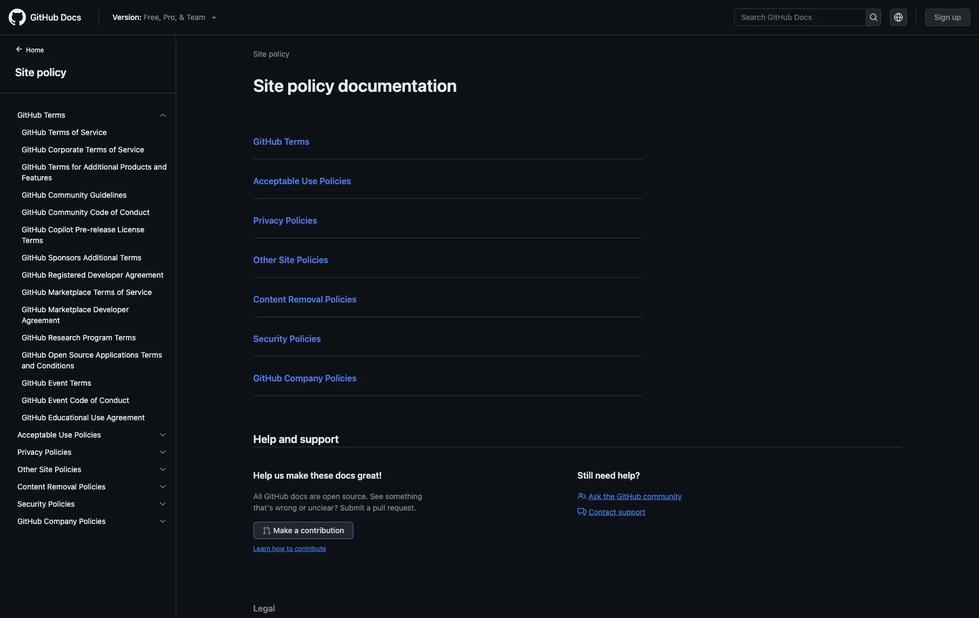 Task type: vqa. For each thing, say whether or not it's contained in the screenshot.
throughout
no



Task type: locate. For each thing, give the bounding box(es) containing it.
service down github registered developer agreement
[[126, 288, 152, 297]]

0 vertical spatial marketplace
[[48, 288, 91, 297]]

removal down other site policies link
[[288, 294, 323, 305]]

0 horizontal spatial security policies
[[17, 500, 75, 509]]

policies
[[320, 176, 351, 186], [286, 216, 317, 226], [297, 255, 328, 265], [325, 294, 357, 305], [290, 334, 321, 344], [325, 373, 357, 384], [74, 431, 101, 440], [45, 448, 72, 457], [55, 465, 81, 474], [79, 483, 106, 492], [48, 500, 75, 509], [79, 517, 106, 526]]

and inside github open source applications terms and conditions
[[22, 362, 35, 370]]

make a contribution
[[273, 527, 344, 535]]

and up us
[[279, 433, 298, 445]]

research
[[48, 333, 81, 342]]

documentation
[[338, 75, 457, 96]]

github terms element containing github terms
[[9, 107, 176, 427]]

github research program terms
[[22, 333, 136, 342]]

a
[[367, 504, 371, 512], [295, 527, 299, 535]]

sign up link
[[926, 9, 971, 26]]

make
[[286, 471, 308, 481]]

0 vertical spatial event
[[48, 379, 68, 388]]

privacy policies up other site policies link
[[253, 216, 317, 226]]

ask
[[589, 492, 602, 501]]

1 horizontal spatial other
[[253, 255, 277, 265]]

code inside github community code of conduct link
[[90, 208, 109, 217]]

1 vertical spatial security policies
[[17, 500, 75, 509]]

0 vertical spatial service
[[81, 128, 107, 137]]

educational
[[48, 413, 89, 422]]

of inside github marketplace terms of service link
[[117, 288, 124, 297]]

2 github terms element from the top
[[9, 124, 176, 427]]

3 sc 9kayk9 0 image from the top
[[158, 500, 167, 509]]

of up github corporate terms of service
[[72, 128, 79, 137]]

1 community from the top
[[48, 191, 88, 200]]

of for event
[[90, 396, 97, 405]]

sponsors
[[48, 253, 81, 262]]

0 vertical spatial support
[[300, 433, 339, 445]]

0 vertical spatial privacy
[[253, 216, 284, 226]]

0 vertical spatial removal
[[288, 294, 323, 305]]

0 horizontal spatial acceptable use policies
[[17, 431, 101, 440]]

marketplace
[[48, 288, 91, 297], [48, 305, 91, 314]]

developer inside github marketplace developer agreement
[[93, 305, 129, 314]]

1 horizontal spatial removal
[[288, 294, 323, 305]]

these
[[311, 471, 333, 481]]

contact
[[589, 508, 616, 517]]

and for github open source applications terms and conditions
[[22, 362, 35, 370]]

service up products
[[118, 145, 144, 154]]

0 vertical spatial other
[[253, 255, 277, 265]]

1 horizontal spatial security
[[253, 334, 288, 344]]

home
[[26, 46, 44, 54]]

marketplace inside github marketplace developer agreement
[[48, 305, 91, 314]]

2 community from the top
[[48, 208, 88, 217]]

code up github educational use agreement
[[70, 396, 88, 405]]

submit
[[340, 504, 365, 512]]

event for code
[[48, 396, 68, 405]]

sc 9kayk9 0 image inside 'acceptable use policies' dropdown button
[[158, 431, 167, 440]]

content removal policies down other site policies link
[[253, 294, 357, 305]]

agreement up research
[[22, 316, 60, 325]]

github terms element containing github terms of service
[[9, 124, 176, 427]]

github terms
[[17, 111, 65, 120], [253, 137, 310, 147]]

1 sc 9kayk9 0 image from the top
[[158, 431, 167, 440]]

agreement for github marketplace developer agreement
[[22, 316, 60, 325]]

1 horizontal spatial site policy
[[253, 49, 290, 58]]

use up privacy policies link
[[302, 176, 318, 186]]

0 horizontal spatial company
[[44, 517, 77, 526]]

github terms of service
[[22, 128, 107, 137]]

0 horizontal spatial content
[[17, 483, 45, 492]]

github educational use agreement
[[22, 413, 145, 422]]

of inside github community code of conduct link
[[111, 208, 118, 217]]

sc 9kayk9 0 image inside privacy policies dropdown button
[[158, 448, 167, 457]]

1 vertical spatial use
[[91, 413, 105, 422]]

and right products
[[154, 163, 167, 171]]

source.
[[342, 492, 368, 501]]

additional up github registered developer agreement
[[83, 253, 118, 262]]

all github docs are open source. see something that's wrong or unclear? submit a pull request.
[[253, 492, 422, 512]]

content removal policies
[[253, 294, 357, 305], [17, 483, 106, 492]]

and inside 'github terms for additional products and features'
[[154, 163, 167, 171]]

Search GitHub Docs search field
[[735, 9, 866, 25]]

community up github community code of conduct
[[48, 191, 88, 200]]

0 horizontal spatial privacy
[[17, 448, 43, 457]]

1 vertical spatial support
[[619, 508, 646, 517]]

2 marketplace from the top
[[48, 305, 91, 314]]

ask the github community
[[589, 492, 682, 501]]

content
[[253, 294, 286, 305], [17, 483, 45, 492]]

1 vertical spatial service
[[118, 145, 144, 154]]

github terms for additional products and features
[[22, 163, 167, 182]]

1 horizontal spatial use
[[91, 413, 105, 422]]

github
[[30, 12, 59, 22], [17, 111, 42, 120], [22, 128, 46, 137], [253, 137, 282, 147], [22, 145, 46, 154], [22, 163, 46, 171], [22, 191, 46, 200], [22, 208, 46, 217], [22, 225, 46, 234], [22, 253, 46, 262], [22, 271, 46, 280], [22, 288, 46, 297], [22, 305, 46, 314], [22, 333, 46, 342], [22, 351, 46, 360], [253, 373, 282, 384], [22, 379, 46, 388], [22, 396, 46, 405], [22, 413, 46, 422], [264, 492, 289, 501], [617, 492, 641, 501], [17, 517, 42, 526]]

sc 9kayk9 0 image inside github terms 'dropdown button'
[[158, 111, 167, 120]]

support down ask the github community link
[[619, 508, 646, 517]]

1 vertical spatial content
[[17, 483, 45, 492]]

sc 9kayk9 0 image for content removal policies
[[158, 483, 167, 492]]

make
[[273, 527, 293, 535]]

code inside github event code of conduct link
[[70, 396, 88, 405]]

docs
[[336, 471, 355, 481], [291, 492, 308, 501]]

use
[[302, 176, 318, 186], [91, 413, 105, 422], [59, 431, 72, 440]]

1 marketplace from the top
[[48, 288, 91, 297]]

0 vertical spatial community
[[48, 191, 88, 200]]

event down 'conditions' at the left bottom of the page
[[48, 379, 68, 388]]

2 vertical spatial sc 9kayk9 0 image
[[158, 500, 167, 509]]

1 vertical spatial acceptable use policies
[[17, 431, 101, 440]]

0 vertical spatial agreement
[[125, 271, 164, 280]]

docs inside the all github docs are open source. see something that's wrong or unclear? submit a pull request.
[[291, 492, 308, 501]]

1 horizontal spatial github terms
[[253, 137, 310, 147]]

marketplace for terms
[[48, 288, 91, 297]]

agreement down license
[[125, 271, 164, 280]]

support
[[300, 433, 339, 445], [619, 508, 646, 517]]

0 horizontal spatial github terms
[[17, 111, 65, 120]]

2 horizontal spatial and
[[279, 433, 298, 445]]

github marketplace terms of service
[[22, 288, 152, 297]]

github marketplace developer agreement link
[[13, 301, 171, 329]]

of
[[72, 128, 79, 137], [109, 145, 116, 154], [111, 208, 118, 217], [117, 288, 124, 297], [90, 396, 97, 405]]

github community code of conduct
[[22, 208, 150, 217]]

sc 9kayk9 0 image
[[158, 431, 167, 440], [158, 483, 167, 492], [158, 500, 167, 509]]

0 vertical spatial code
[[90, 208, 109, 217]]

agreement down github event code of conduct link
[[107, 413, 145, 422]]

policies inside "dropdown button"
[[48, 500, 75, 509]]

removal inside dropdown button
[[47, 483, 77, 492]]

2 vertical spatial service
[[126, 288, 152, 297]]

service inside "link"
[[118, 145, 144, 154]]

content removal policies inside dropdown button
[[17, 483, 106, 492]]

0 horizontal spatial content removal policies
[[17, 483, 106, 492]]

additional
[[83, 163, 118, 171], [83, 253, 118, 262]]

community for code
[[48, 208, 88, 217]]

help and support
[[253, 433, 339, 445]]

0 vertical spatial site policy
[[253, 49, 290, 58]]

acceptable use policies inside dropdown button
[[17, 431, 101, 440]]

1 horizontal spatial and
[[154, 163, 167, 171]]

github open source applications terms and conditions link
[[13, 347, 171, 375]]

0 vertical spatial help
[[253, 433, 276, 445]]

conduct up license
[[120, 208, 150, 217]]

see
[[370, 492, 384, 501]]

service
[[81, 128, 107, 137], [118, 145, 144, 154], [126, 288, 152, 297]]

github company policies button
[[13, 513, 171, 531]]

1 horizontal spatial site policy link
[[253, 49, 290, 58]]

developer for marketplace
[[93, 305, 129, 314]]

use down educational
[[59, 431, 72, 440]]

a left pull
[[367, 504, 371, 512]]

2 vertical spatial agreement
[[107, 413, 145, 422]]

1 horizontal spatial code
[[90, 208, 109, 217]]

pro,
[[163, 13, 177, 22]]

github inside the all github docs are open source. see something that's wrong or unclear? submit a pull request.
[[264, 492, 289, 501]]

0 horizontal spatial docs
[[291, 492, 308, 501]]

security policies down content removal policies dropdown button
[[17, 500, 75, 509]]

help up us
[[253, 433, 276, 445]]

use down github event code of conduct link
[[91, 413, 105, 422]]

acceptable down educational
[[17, 431, 57, 440]]

github company policies down security policies "dropdown button"
[[17, 517, 106, 526]]

terms inside github copilot pre-release license terms
[[22, 236, 43, 245]]

of down github registered developer agreement
[[117, 288, 124, 297]]

community down github community guidelines
[[48, 208, 88, 217]]

developer
[[88, 271, 123, 280], [93, 305, 129, 314]]

sc 9kayk9 0 image for security policies
[[158, 500, 167, 509]]

1 horizontal spatial privacy
[[253, 216, 284, 226]]

1 vertical spatial community
[[48, 208, 88, 217]]

of inside github event code of conduct link
[[90, 396, 97, 405]]

search image
[[870, 13, 878, 22]]

of for corporate
[[109, 145, 116, 154]]

0 horizontal spatial acceptable
[[17, 431, 57, 440]]

github inside github open source applications terms and conditions
[[22, 351, 46, 360]]

1 vertical spatial github company policies
[[17, 517, 106, 526]]

github company policies link
[[253, 373, 357, 384]]

docs up source.
[[336, 471, 355, 481]]

2 sc 9kayk9 0 image from the top
[[158, 448, 167, 457]]

1 vertical spatial and
[[22, 362, 35, 370]]

github terms element
[[9, 107, 176, 427], [9, 124, 176, 427]]

1 horizontal spatial content
[[253, 294, 286, 305]]

request.
[[388, 504, 416, 512]]

other site policies inside dropdown button
[[17, 465, 81, 474]]

support up help us make these docs great!
[[300, 433, 339, 445]]

of inside github corporate terms of service "link"
[[109, 145, 116, 154]]

of for marketplace
[[117, 288, 124, 297]]

code up release
[[90, 208, 109, 217]]

1 vertical spatial conduct
[[99, 396, 129, 405]]

1 vertical spatial other
[[17, 465, 37, 474]]

security
[[253, 334, 288, 344], [17, 500, 46, 509]]

github company policies
[[253, 373, 357, 384], [17, 517, 106, 526]]

0 horizontal spatial and
[[22, 362, 35, 370]]

removal down other site policies dropdown button
[[47, 483, 77, 492]]

sc 9kayk9 0 image inside other site policies dropdown button
[[158, 466, 167, 474]]

0 vertical spatial docs
[[336, 471, 355, 481]]

developer down github marketplace terms of service link
[[93, 305, 129, 314]]

acceptable use policies up privacy policies link
[[253, 176, 351, 186]]

content inside dropdown button
[[17, 483, 45, 492]]

sc 9kayk9 0 image inside content removal policies dropdown button
[[158, 483, 167, 492]]

contact support link
[[578, 508, 646, 517]]

service for marketplace
[[126, 288, 152, 297]]

other site policies down privacy policies dropdown button
[[17, 465, 81, 474]]

1 vertical spatial marketplace
[[48, 305, 91, 314]]

agreement for github registered developer agreement
[[125, 271, 164, 280]]

1 horizontal spatial acceptable
[[253, 176, 300, 186]]

4 sc 9kayk9 0 image from the top
[[158, 518, 167, 526]]

2 vertical spatial use
[[59, 431, 72, 440]]

0 vertical spatial acceptable use policies
[[253, 176, 351, 186]]

acceptable inside 'acceptable use policies' dropdown button
[[17, 431, 57, 440]]

acceptable
[[253, 176, 300, 186], [17, 431, 57, 440]]

something
[[386, 492, 422, 501]]

0 horizontal spatial site policy
[[15, 65, 66, 78]]

and left 'conditions' at the left bottom of the page
[[22, 362, 35, 370]]

0 horizontal spatial security
[[17, 500, 46, 509]]

agreement inside github marketplace developer agreement
[[22, 316, 60, 325]]

marketplace for developer
[[48, 305, 91, 314]]

site
[[253, 49, 267, 58], [15, 65, 34, 78], [253, 75, 284, 96], [279, 255, 295, 265], [39, 465, 53, 474]]

sc 9kayk9 0 image for github terms
[[158, 111, 167, 120]]

2 vertical spatial and
[[279, 433, 298, 445]]

and for github terms for additional products and features
[[154, 163, 167, 171]]

1 vertical spatial event
[[48, 396, 68, 405]]

version:
[[113, 13, 142, 22]]

open
[[48, 351, 67, 360]]

1 github terms element from the top
[[9, 107, 176, 427]]

free,
[[144, 13, 161, 22]]

1 horizontal spatial content removal policies
[[253, 294, 357, 305]]

github company policies down the 'security policies' link at the left of page
[[253, 373, 357, 384]]

team
[[187, 13, 205, 22]]

still need help?
[[578, 471, 640, 481]]

github copilot pre-release license terms link
[[13, 221, 171, 249]]

that's
[[253, 504, 273, 512]]

1 vertical spatial site policy
[[15, 65, 66, 78]]

help
[[253, 433, 276, 445], [253, 471, 272, 481]]

0 vertical spatial use
[[302, 176, 318, 186]]

github terms of service link
[[13, 124, 171, 141]]

github terms up acceptable use policies "link"
[[253, 137, 310, 147]]

other site policies down privacy policies link
[[253, 255, 328, 265]]

other
[[253, 255, 277, 265], [17, 465, 37, 474]]

github community guidelines link
[[13, 187, 171, 204]]

1 vertical spatial privacy
[[17, 448, 43, 457]]

0 vertical spatial developer
[[88, 271, 123, 280]]

1 horizontal spatial privacy policies
[[253, 216, 317, 226]]

company down the 'security policies' link at the left of page
[[284, 373, 323, 384]]

0 vertical spatial github terms
[[17, 111, 65, 120]]

1 vertical spatial agreement
[[22, 316, 60, 325]]

1 vertical spatial security
[[17, 500, 46, 509]]

unclear?
[[308, 504, 338, 512]]

1 vertical spatial docs
[[291, 492, 308, 501]]

site policy documentation
[[253, 75, 457, 96]]

0 vertical spatial a
[[367, 504, 371, 512]]

0 vertical spatial sc 9kayk9 0 image
[[158, 431, 167, 440]]

1 horizontal spatial docs
[[336, 471, 355, 481]]

use inside 'acceptable use policies' dropdown button
[[59, 431, 72, 440]]

security policies up github company policies link
[[253, 334, 321, 344]]

0 horizontal spatial removal
[[47, 483, 77, 492]]

marketplace down github marketplace terms of service
[[48, 305, 91, 314]]

sc 9kayk9 0 image inside github company policies dropdown button
[[158, 518, 167, 526]]

1 sc 9kayk9 0 image from the top
[[158, 111, 167, 120]]

1 horizontal spatial security policies
[[253, 334, 321, 344]]

content removal policies down other site policies dropdown button
[[17, 483, 106, 492]]

triangle down image
[[210, 13, 218, 22]]

sc 9kayk9 0 image
[[158, 111, 167, 120], [158, 448, 167, 457], [158, 466, 167, 474], [158, 518, 167, 526]]

service for corporate
[[118, 145, 144, 154]]

acceptable down github terms link
[[253, 176, 300, 186]]

terms
[[44, 111, 65, 120], [48, 128, 70, 137], [284, 137, 310, 147], [86, 145, 107, 154], [48, 163, 70, 171], [22, 236, 43, 245], [120, 253, 141, 262], [93, 288, 115, 297], [114, 333, 136, 342], [141, 351, 162, 360], [70, 379, 91, 388]]

0 vertical spatial security policies
[[253, 334, 321, 344]]

docs up or
[[291, 492, 308, 501]]

0 vertical spatial site policy link
[[253, 49, 290, 58]]

additional down github corporate terms of service "link"
[[83, 163, 118, 171]]

privacy policies down educational
[[17, 448, 72, 457]]

conduct
[[120, 208, 150, 217], [99, 396, 129, 405]]

select language: current language is english image
[[895, 13, 903, 22]]

1 vertical spatial site policy link
[[13, 64, 163, 80]]

None search field
[[735, 9, 882, 26]]

1 event from the top
[[48, 379, 68, 388]]

2 sc 9kayk9 0 image from the top
[[158, 483, 167, 492]]

acceptable use policies down educational
[[17, 431, 101, 440]]

1 vertical spatial acceptable
[[17, 431, 57, 440]]

3 sc 9kayk9 0 image from the top
[[158, 466, 167, 474]]

1 vertical spatial code
[[70, 396, 88, 405]]

0 vertical spatial content removal policies
[[253, 294, 357, 305]]

sc 9kayk9 0 image for acceptable use policies
[[158, 431, 167, 440]]

1 vertical spatial company
[[44, 517, 77, 526]]

need
[[596, 471, 616, 481]]

0 horizontal spatial github company policies
[[17, 517, 106, 526]]

1 vertical spatial removal
[[47, 483, 77, 492]]

security inside "dropdown button"
[[17, 500, 46, 509]]

2 help from the top
[[253, 471, 272, 481]]

0 vertical spatial github company policies
[[253, 373, 357, 384]]

of down github event terms link
[[90, 396, 97, 405]]

0 vertical spatial company
[[284, 373, 323, 384]]

2 event from the top
[[48, 396, 68, 405]]

1 help from the top
[[253, 433, 276, 445]]

1 horizontal spatial acceptable use policies
[[253, 176, 351, 186]]

company down security policies "dropdown button"
[[44, 517, 77, 526]]

community
[[48, 191, 88, 200], [48, 208, 88, 217]]

event down github event terms in the bottom left of the page
[[48, 396, 68, 405]]

of down guidelines
[[111, 208, 118, 217]]

service down github terms 'dropdown button'
[[81, 128, 107, 137]]

1 vertical spatial developer
[[93, 305, 129, 314]]

github terms up github terms of service
[[17, 111, 65, 120]]

0 vertical spatial conduct
[[120, 208, 150, 217]]

other inside dropdown button
[[17, 465, 37, 474]]

up
[[953, 13, 962, 22]]

0 horizontal spatial privacy policies
[[17, 448, 72, 457]]

terms inside 'github terms for additional products and features'
[[48, 163, 70, 171]]

1 vertical spatial a
[[295, 527, 299, 535]]

help left us
[[253, 471, 272, 481]]

marketplace down registered
[[48, 288, 91, 297]]

of down github terms of service link
[[109, 145, 116, 154]]

1 vertical spatial sc 9kayk9 0 image
[[158, 483, 167, 492]]

privacy inside dropdown button
[[17, 448, 43, 457]]

a right make
[[295, 527, 299, 535]]

developer down github sponsors additional terms link on the top left
[[88, 271, 123, 280]]

0 vertical spatial additional
[[83, 163, 118, 171]]

1 horizontal spatial a
[[367, 504, 371, 512]]

conduct down github event terms link
[[99, 396, 129, 405]]

sc 9kayk9 0 image for other site policies
[[158, 466, 167, 474]]

contact support
[[589, 508, 646, 517]]

sc 9kayk9 0 image inside security policies "dropdown button"
[[158, 500, 167, 509]]

0 horizontal spatial use
[[59, 431, 72, 440]]

code for event
[[70, 396, 88, 405]]

0 vertical spatial privacy policies
[[253, 216, 317, 226]]



Task type: describe. For each thing, give the bounding box(es) containing it.
conduct for github community code of conduct
[[120, 208, 150, 217]]

docs
[[61, 12, 81, 22]]

version: free, pro, & team
[[113, 13, 205, 22]]

github event terms
[[22, 379, 91, 388]]

help?
[[618, 471, 640, 481]]

github inside github marketplace developer agreement
[[22, 305, 46, 314]]

contribute
[[295, 545, 326, 553]]

github corporate terms of service
[[22, 145, 144, 154]]

conditions
[[37, 362, 74, 370]]

github inside "link"
[[22, 145, 46, 154]]

security policies inside "dropdown button"
[[17, 500, 75, 509]]

home link
[[11, 45, 61, 56]]

community
[[643, 492, 682, 501]]

content removal policies link
[[253, 294, 357, 305]]

other site policies link
[[253, 255, 328, 265]]

github community guidelines
[[22, 191, 127, 200]]

help for help us make these docs great!
[[253, 471, 272, 481]]

learn
[[253, 545, 271, 553]]

site policy element
[[0, 44, 176, 618]]

for
[[72, 163, 81, 171]]

use inside github educational use agreement link
[[91, 413, 105, 422]]

github educational use agreement link
[[13, 409, 171, 427]]

copilot
[[48, 225, 73, 234]]

1 vertical spatial additional
[[83, 253, 118, 262]]

a inside the all github docs are open source. see something that's wrong or unclear? submit a pull request.
[[367, 504, 371, 512]]

the
[[604, 492, 615, 501]]

privacy policies link
[[253, 216, 317, 226]]

github terms link
[[253, 137, 310, 147]]

developer for registered
[[88, 271, 123, 280]]

pull
[[373, 504, 385, 512]]

security policies link
[[253, 334, 321, 344]]

learn how to contribute link
[[253, 545, 326, 553]]

acceptable use policies button
[[13, 427, 171, 444]]

github community code of conduct link
[[13, 204, 171, 221]]

github inside 'github terms for additional products and features'
[[22, 163, 46, 171]]

github sponsors additional terms link
[[13, 249, 171, 267]]

of for community
[[111, 208, 118, 217]]

0 horizontal spatial site policy link
[[13, 64, 163, 80]]

github marketplace developer agreement
[[22, 305, 129, 325]]

0 vertical spatial security
[[253, 334, 288, 344]]

github copilot pre-release license terms
[[22, 225, 144, 245]]

github registered developer agreement link
[[13, 267, 171, 284]]

1 horizontal spatial support
[[619, 508, 646, 517]]

event for terms
[[48, 379, 68, 388]]

company inside dropdown button
[[44, 517, 77, 526]]

content removal policies button
[[13, 479, 171, 496]]

privacy policies button
[[13, 444, 171, 461]]

of inside github terms of service link
[[72, 128, 79, 137]]

1 vertical spatial github terms
[[253, 137, 310, 147]]

github inside dropdown button
[[17, 517, 42, 526]]

terms inside 'dropdown button'
[[44, 111, 65, 120]]

make a contribution link
[[253, 522, 354, 540]]

github event code of conduct
[[22, 396, 129, 405]]

corporate
[[48, 145, 83, 154]]

github research program terms link
[[13, 329, 171, 347]]

all
[[253, 492, 262, 501]]

still
[[578, 471, 593, 481]]

how
[[272, 545, 285, 553]]

site policy for leftmost site policy link
[[15, 65, 66, 78]]

site inside dropdown button
[[39, 465, 53, 474]]

security policies button
[[13, 496, 171, 513]]

github event code of conduct link
[[13, 392, 171, 409]]

terms inside "link"
[[86, 145, 107, 154]]

open
[[323, 492, 340, 501]]

contribution
[[301, 527, 344, 535]]

additional inside 'github terms for additional products and features'
[[83, 163, 118, 171]]

github sponsors additional terms
[[22, 253, 141, 262]]

pre-
[[75, 225, 90, 234]]

github terms button
[[13, 107, 171, 124]]

sc 9kayk9 0 image for privacy policies
[[158, 448, 167, 457]]

legal
[[253, 604, 275, 614]]

&
[[179, 13, 185, 22]]

features
[[22, 173, 52, 182]]

ask the github community link
[[578, 492, 682, 501]]

0 horizontal spatial a
[[295, 527, 299, 535]]

learn how to contribute
[[253, 545, 326, 553]]

sc 9kayk9 0 image for github company policies
[[158, 518, 167, 526]]

github docs link
[[9, 9, 90, 26]]

github registered developer agreement
[[22, 271, 164, 280]]

0 vertical spatial acceptable
[[253, 176, 300, 186]]

agreement for github educational use agreement
[[107, 413, 145, 422]]

products
[[120, 163, 152, 171]]

code for community
[[90, 208, 109, 217]]

github event terms link
[[13, 375, 171, 392]]

github terms inside 'dropdown button'
[[17, 111, 65, 120]]

site policy for topmost site policy link
[[253, 49, 290, 58]]

are
[[310, 492, 321, 501]]

2 horizontal spatial use
[[302, 176, 318, 186]]

applications
[[96, 351, 139, 360]]

sign up
[[935, 13, 962, 22]]

privacy policies inside dropdown button
[[17, 448, 72, 457]]

other site policies button
[[13, 461, 171, 479]]

0 vertical spatial other site policies
[[253, 255, 328, 265]]

or
[[299, 504, 306, 512]]

wrong
[[275, 504, 297, 512]]

conduct for github event code of conduct
[[99, 396, 129, 405]]

release
[[90, 225, 116, 234]]

0 vertical spatial content
[[253, 294, 286, 305]]

0 horizontal spatial support
[[300, 433, 339, 445]]

github docs
[[30, 12, 81, 22]]

registered
[[48, 271, 86, 280]]

github inside 'dropdown button'
[[17, 111, 42, 120]]

terms inside github open source applications terms and conditions
[[141, 351, 162, 360]]

github inside github copilot pre-release license terms
[[22, 225, 46, 234]]

help for help and support
[[253, 433, 276, 445]]

github company policies inside dropdown button
[[17, 517, 106, 526]]

help us make these docs great!
[[253, 471, 382, 481]]

1 horizontal spatial github company policies
[[253, 373, 357, 384]]

github terms for additional products and features link
[[13, 158, 171, 187]]

github corporate terms of service link
[[13, 141, 171, 158]]

community for guidelines
[[48, 191, 88, 200]]

github open source applications terms and conditions
[[22, 351, 162, 370]]

program
[[83, 333, 112, 342]]

license
[[118, 225, 144, 234]]

us
[[275, 471, 284, 481]]



